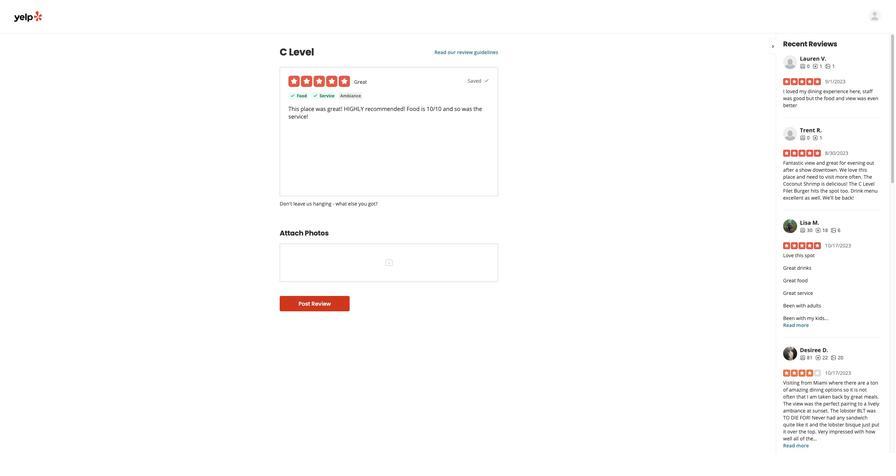 Task type: vqa. For each thing, say whether or not it's contained in the screenshot.
Belgium
no



Task type: describe. For each thing, give the bounding box(es) containing it.
visiting
[[783, 380, 800, 387]]

16 checkmark v2 image
[[484, 78, 489, 84]]

attach photos image
[[385, 259, 393, 267]]

a inside fantastic view and great for evening out after a show downtown.  we love this place and need to visit more often.  the coconut shrimp is delicious!  the c level filet burger hits the spot too.  drink menu excellent as well.  we'll be back!
[[795, 167, 798, 173]]

over
[[787, 429, 798, 436]]

0 for trent
[[807, 135, 810, 141]]

20
[[838, 355, 843, 362]]

the up sunset.
[[815, 401, 822, 408]]

photo of lauren v. image
[[783, 55, 797, 69]]

experience
[[823, 88, 848, 95]]

9/1/2023
[[825, 78, 845, 85]]

-
[[333, 201, 334, 207]]

any
[[837, 415, 845, 422]]

i inside visiting from miami where there are a ton of amazing dining options so it is not often that i am taken back by great meals. the view was the perfect pairing to a lively ambiance at sunset. the lobster blt was to die for! never had any sandwich quite like it and the lobster bisque just put it over the top. very impressed with how well all of the… read more
[[807, 394, 808, 401]]

been with my kids…
[[783, 315, 828, 322]]

where
[[829, 380, 843, 387]]

16 friends v2 image for desiree d.
[[800, 355, 806, 361]]

is inside visiting from miami where there are a ton of amazing dining options so it is not often that i am taken back by great meals. the view was the perfect pairing to a lively ambiance at sunset. the lobster blt was to die for! never had any sandwich quite like it and the lobster bisque just put it over the top. very impressed with how well all of the… read more
[[854, 387, 858, 394]]

16 review v2 image for desiree
[[815, 355, 821, 361]]

the inside fantastic view and great for evening out after a show downtown.  we love this place and need to visit more often.  the coconut shrimp is delicious!  the c level filet burger hits the spot too.  drink menu excellent as well.  we'll be back!
[[820, 188, 828, 194]]

i inside i loved my dining experience here, staff was good but the food and view was even better
[[783, 88, 784, 95]]

1 vertical spatial a
[[866, 380, 869, 387]]

the inside this place was great! highly recommended! food is 10/10 and so was the service!
[[473, 105, 482, 113]]

view inside fantastic view and great for evening out after a show downtown.  we love this place and need to visit more often.  the coconut shrimp is delicious!  the c level filet burger hits the spot too.  drink menu excellent as well.  we'll be back!
[[805, 160, 815, 166]]

16 friends v2 image for trent r.
[[800, 135, 806, 141]]

great for great service
[[783, 290, 796, 297]]

v.
[[821, 55, 826, 63]]

0 vertical spatial c
[[280, 45, 287, 59]]

attach photos
[[280, 229, 329, 238]]

great for great drinks
[[783, 265, 796, 272]]

my for kids…
[[807, 315, 814, 322]]

the down often in the right bottom of the page
[[783, 401, 792, 408]]

to inside visiting from miami where there are a ton of amazing dining options so it is not often that i am taken back by great meals. the view was the perfect pairing to a lively ambiance at sunset. the lobster blt was to die for! never had any sandwich quite like it and the lobster bisque just put it over the top. very impressed with how well all of the… read more
[[858, 401, 863, 408]]

was up better
[[783, 95, 792, 102]]

2 vertical spatial a
[[864, 401, 867, 408]]

c level link
[[280, 45, 418, 59]]

and down the show on the right of the page
[[796, 174, 805, 180]]

d.
[[822, 347, 828, 355]]

had
[[827, 415, 835, 422]]

more inside dropdown button
[[796, 322, 809, 329]]

for
[[839, 160, 846, 166]]

been for been with adults
[[783, 303, 795, 309]]

great drinks
[[783, 265, 811, 272]]

well
[[783, 436, 792, 443]]

never
[[812, 415, 825, 422]]

1 up 9/1/2023
[[832, 63, 835, 70]]

6
[[838, 227, 840, 234]]

read for read our review guidelines
[[435, 49, 446, 56]]

1 for r.
[[819, 135, 822, 141]]

are
[[858, 380, 865, 387]]

the right often.
[[864, 174, 872, 180]]

4 star rating image
[[783, 370, 821, 377]]

love
[[783, 252, 794, 259]]

even
[[867, 95, 878, 102]]

guidelines
[[474, 49, 498, 56]]

filet
[[783, 188, 793, 194]]

all
[[793, 436, 799, 443]]

but
[[806, 95, 814, 102]]

desiree d.
[[800, 347, 828, 355]]

for!
[[800, 415, 811, 422]]

was left great!
[[316, 105, 326, 113]]

and inside visiting from miami where there are a ton of amazing dining options so it is not often that i am taken back by great meals. the view was the perfect pairing to a lively ambiance at sunset. the lobster blt was to die for! never had any sandwich quite like it and the lobster bisque just put it over the top. very impressed with how well all of the… read more
[[809, 422, 818, 429]]

else
[[348, 201, 357, 207]]

to inside fantastic view and great for evening out after a show downtown.  we love this place and need to visit more often.  the coconut shrimp is delicious!  the c level filet burger hits the spot too.  drink menu excellent as well.  we'll be back!
[[819, 174, 824, 180]]

so inside visiting from miami where there are a ton of amazing dining options so it is not often that i am taken back by great meals. the view was the perfect pairing to a lively ambiance at sunset. the lobster blt was to die for! never had any sandwich quite like it and the lobster bisque just put it over the top. very impressed with how well all of the… read more
[[843, 387, 849, 394]]

rating element
[[288, 76, 350, 87]]

review
[[457, 49, 473, 56]]

not
[[859, 387, 867, 394]]

impressed
[[829, 429, 853, 436]]

options
[[825, 387, 842, 394]]

this place was great! highly recommended! food is 10/10 and so was the service!
[[288, 105, 483, 121]]

fantastic
[[783, 160, 803, 166]]

so inside this place was great! highly recommended! food is 10/10 and so was the service!
[[454, 105, 460, 113]]

often.
[[849, 174, 862, 180]]

us
[[306, 201, 312, 207]]

1 vertical spatial spot
[[805, 252, 815, 259]]

by
[[844, 394, 850, 401]]

hanging
[[313, 201, 331, 207]]

put
[[872, 422, 879, 429]]

reviews
[[809, 39, 837, 49]]

with for my
[[796, 315, 806, 322]]

great food
[[783, 278, 808, 284]]

friends element for lauren
[[800, 63, 810, 70]]

place inside fantastic view and great for evening out after a show downtown.  we love this place and need to visit more often.  the coconut shrimp is delicious!  the c level filet burger hits the spot too.  drink menu excellent as well.  we'll be back!
[[783, 174, 795, 180]]

the…
[[806, 436, 817, 443]]

reviews element for r.
[[813, 135, 822, 142]]

read our review guidelines
[[435, 49, 498, 56]]

read for read more
[[783, 322, 795, 329]]

16 friends v2 image for lauren v.
[[800, 64, 806, 69]]

photos element for lauren v.
[[825, 63, 835, 70]]

food inside i loved my dining experience here, staff was good but the food and view was even better
[[824, 95, 834, 102]]

with inside visiting from miami where there are a ton of amazing dining options so it is not often that i am taken back by great meals. the view was the perfect pairing to a lively ambiance at sunset. the lobster blt was to die for! never had any sandwich quite like it and the lobster bisque just put it over the top. very impressed with how well all of the… read more
[[854, 429, 864, 436]]

i loved my dining experience here, staff was good but the food and view was even better
[[783, 88, 878, 109]]

friends element for trent
[[800, 135, 810, 142]]

back!
[[842, 195, 854, 201]]

taken
[[818, 394, 831, 401]]

photos element for desiree d.
[[831, 355, 843, 362]]

excellent
[[783, 195, 803, 201]]

back
[[832, 394, 843, 401]]

1 vertical spatial lobster
[[828, 422, 844, 429]]

level inside fantastic view and great for evening out after a show downtown.  we love this place and need to visit more often.  the coconut shrimp is delicious!  the c level filet burger hits the spot too.  drink menu excellent as well.  we'll be back!
[[863, 181, 875, 187]]

16 review v2 image for m.
[[815, 228, 821, 233]]

love this spot
[[783, 252, 815, 259]]

topic food detected in review image
[[290, 93, 295, 99]]

0 vertical spatial food
[[297, 93, 307, 99]]

too.
[[840, 188, 849, 194]]

photo of lisa m. image
[[783, 220, 797, 234]]

need
[[806, 174, 818, 180]]

r.
[[817, 127, 822, 134]]

is inside fantastic view and great for evening out after a show downtown.  we love this place and need to visit more often.  the coconut shrimp is delicious!  the c level filet burger hits the spot too.  drink menu excellent as well.  we'll be back!
[[821, 181, 825, 187]]

menu
[[864, 188, 878, 194]]

the down the like
[[799, 429, 806, 436]]

photos element for lisa m.
[[831, 227, 840, 234]]

at
[[807, 408, 811, 415]]

post
[[298, 300, 310, 308]]

was down lively
[[867, 408, 876, 415]]

adults
[[807, 303, 821, 309]]

lisa
[[800, 219, 811, 227]]

recommended!
[[365, 105, 405, 113]]

16 photos v2 image for m.
[[831, 228, 836, 233]]

meals.
[[864, 394, 879, 401]]

top.
[[808, 429, 817, 436]]

lauren
[[800, 55, 820, 63]]

lisa m.
[[800, 219, 819, 227]]

this
[[288, 105, 299, 113]]

is inside this place was great! highly recommended! food is 10/10 and so was the service!
[[421, 105, 425, 113]]

22
[[822, 355, 828, 362]]

quite
[[783, 422, 795, 429]]

just
[[862, 422, 870, 429]]

and inside i loved my dining experience here, staff was good but the food and view was even better
[[836, 95, 844, 102]]

tyler b. image
[[868, 10, 881, 22]]

well.
[[811, 195, 821, 201]]

service
[[320, 93, 335, 99]]

and inside this place was great! highly recommended! food is 10/10 and so was the service!
[[443, 105, 453, 113]]

This place was great! HIGHLY recommended! Food is 10/10 and so was the service! text field
[[288, 105, 489, 121]]

photo of desiree d. image
[[783, 347, 797, 361]]



Task type: locate. For each thing, give the bounding box(es) containing it.
this right love
[[795, 252, 803, 259]]

10/17/2023 for desiree d.
[[825, 370, 851, 377]]

3 5 star rating image from the top
[[783, 243, 821, 250]]

16 photos v2 image left 6
[[831, 228, 836, 233]]

my inside i loved my dining experience here, staff was good but the food and view was even better
[[799, 88, 806, 95]]

2 vertical spatial more
[[796, 443, 809, 450]]

1 friends element from the top
[[800, 63, 810, 70]]

to up "blt"
[[858, 401, 863, 408]]

review
[[312, 300, 331, 308]]

10/17/2023
[[825, 243, 851, 249], [825, 370, 851, 377]]

1 vertical spatial 5 star rating image
[[783, 150, 821, 157]]

reviews element containing 22
[[815, 355, 828, 362]]

2 read more button from the top
[[783, 443, 809, 450]]

topic food detected in review image
[[290, 93, 295, 99]]

more inside visiting from miami where there are a ton of amazing dining options so it is not often that i am taken back by great meals. the view was the perfect pairing to a lively ambiance at sunset. the lobster blt was to die for! never had any sandwich quite like it and the lobster bisque just put it over the top. very impressed with how well all of the… read more
[[796, 443, 809, 450]]

my
[[799, 88, 806, 95], [807, 315, 814, 322]]

0 horizontal spatial is
[[421, 105, 425, 113]]

3 friends element from the top
[[800, 227, 812, 234]]

great down not
[[851, 394, 863, 401]]

bisque
[[845, 422, 861, 429]]

0 vertical spatial more
[[835, 174, 848, 180]]

hits
[[811, 188, 819, 194]]

the
[[815, 95, 823, 102], [473, 105, 482, 113], [820, 188, 828, 194], [815, 401, 822, 408], [819, 422, 827, 429], [799, 429, 806, 436]]

lobster down the any
[[828, 422, 844, 429]]

a right are
[[866, 380, 869, 387]]

1 vertical spatial great
[[851, 394, 863, 401]]

16 friends v2 image
[[800, 64, 806, 69], [800, 228, 806, 233]]

1 horizontal spatial of
[[800, 436, 805, 443]]

sunset.
[[812, 408, 829, 415]]

16 review v2 image
[[813, 135, 818, 141], [815, 355, 821, 361]]

1 vertical spatial so
[[843, 387, 849, 394]]

shrimp
[[803, 181, 820, 187]]

reviews element for m.
[[815, 227, 828, 234]]

0 vertical spatial 16 review v2 image
[[813, 64, 818, 69]]

place inside this place was great! highly recommended! food is 10/10 and so was the service!
[[300, 105, 314, 113]]

1 vertical spatial my
[[807, 315, 814, 322]]

place right this
[[300, 105, 314, 113]]

1 horizontal spatial view
[[805, 160, 815, 166]]

1 down r.
[[819, 135, 822, 141]]

level up menu
[[863, 181, 875, 187]]

friends element for desiree
[[800, 355, 812, 362]]

lobster down pairing
[[840, 408, 856, 415]]

with down bisque
[[854, 429, 864, 436]]

16 review v2 image for trent
[[813, 135, 818, 141]]

1 vertical spatial read
[[783, 322, 795, 329]]

ambiance
[[340, 93, 361, 99]]

friends element containing 30
[[800, 227, 812, 234]]

friends element down the lauren
[[800, 63, 810, 70]]

1 vertical spatial level
[[863, 181, 875, 187]]

the down perfect
[[830, 408, 839, 415]]

level up rating element
[[289, 45, 314, 59]]

5 star rating image up love this spot
[[783, 243, 821, 250]]

0 vertical spatial 0
[[807, 63, 810, 70]]

2 10/17/2023 from the top
[[825, 370, 851, 377]]

30
[[807, 227, 812, 234]]

16 friends v2 image down the lauren
[[800, 64, 806, 69]]

great
[[354, 79, 367, 85], [783, 265, 796, 272], [783, 278, 796, 284], [783, 290, 796, 297]]

0 horizontal spatial food
[[797, 278, 808, 284]]

0 horizontal spatial level
[[289, 45, 314, 59]]

love
[[848, 167, 857, 173]]

often
[[783, 394, 795, 401]]

and right 10/10
[[443, 105, 453, 113]]

photos element containing 6
[[831, 227, 840, 234]]

and up top.
[[809, 422, 818, 429]]

photos element right 18 on the bottom of the page
[[831, 227, 840, 234]]

with down great service
[[796, 303, 806, 309]]

1 horizontal spatial it
[[805, 422, 808, 429]]

sandwich
[[846, 415, 868, 422]]

more
[[835, 174, 848, 180], [796, 322, 809, 329], [796, 443, 809, 450]]

friends element down 'trent'
[[800, 135, 810, 142]]

5 star rating image for trent r.
[[783, 150, 821, 157]]

0 vertical spatial it
[[850, 387, 853, 394]]

2 horizontal spatial it
[[850, 387, 853, 394]]

view up the show on the right of the page
[[805, 160, 815, 166]]

been
[[783, 303, 795, 309], [783, 315, 795, 322]]

16 photos v2 image for v.
[[825, 64, 831, 69]]

0 horizontal spatial i
[[783, 88, 784, 95]]

so up by
[[843, 387, 849, 394]]

great inside visiting from miami where there are a ton of amazing dining options so it is not often that i am taken back by great meals. the view was the perfect pairing to a lively ambiance at sunset. the lobster blt was to die for! never had any sandwich quite like it and the lobster bisque just put it over the top. very impressed with how well all of the… read more
[[851, 394, 863, 401]]

2 vertical spatial with
[[854, 429, 864, 436]]

topic service detected in review image
[[313, 93, 318, 99]]

10/17/2023 for lisa m.
[[825, 243, 851, 249]]

16 photos v2 image left 20
[[831, 355, 836, 361]]

with
[[796, 303, 806, 309], [796, 315, 806, 322], [854, 429, 864, 436]]

1 horizontal spatial c
[[858, 181, 862, 187]]

1 horizontal spatial food
[[407, 105, 420, 113]]

a down fantastic
[[795, 167, 798, 173]]

that
[[796, 394, 806, 401]]

0 horizontal spatial it
[[783, 429, 786, 436]]

reviews element down lauren v. at right top
[[813, 63, 822, 70]]

2 vertical spatial view
[[793, 401, 803, 408]]

post review
[[298, 300, 331, 308]]

pairing
[[841, 401, 857, 408]]

1 vertical spatial food
[[407, 105, 420, 113]]

2 vertical spatial photos element
[[831, 355, 843, 362]]

5 star rating image up loved
[[783, 78, 821, 85]]

c inside fantastic view and great for evening out after a show downtown.  we love this place and need to visit more often.  the coconut shrimp is delicious!  the c level filet burger hits the spot too.  drink menu excellent as well.  we'll be back!
[[858, 181, 862, 187]]

recent reviews
[[783, 39, 837, 49]]

attach
[[280, 229, 303, 238]]

1 read more button from the top
[[783, 322, 809, 329]]

photos element
[[825, 63, 835, 70], [831, 227, 840, 234], [831, 355, 843, 362]]

great for great
[[354, 79, 367, 85]]

0 horizontal spatial of
[[783, 387, 788, 394]]

None radio
[[288, 76, 300, 87], [326, 76, 337, 87], [339, 76, 350, 87], [288, 76, 300, 87], [326, 76, 337, 87], [339, 76, 350, 87]]

highly
[[344, 105, 364, 113]]

it down the there
[[850, 387, 853, 394]]

16 friends v2 image left 30
[[800, 228, 806, 233]]

so
[[454, 105, 460, 113], [843, 387, 849, 394]]

2 horizontal spatial is
[[854, 387, 858, 394]]

1 horizontal spatial this
[[859, 167, 867, 173]]

reviews element for v.
[[813, 63, 822, 70]]

is left 10/10
[[421, 105, 425, 113]]

1 horizontal spatial to
[[858, 401, 863, 408]]

0 vertical spatial a
[[795, 167, 798, 173]]

i left am
[[807, 394, 808, 401]]

evening
[[847, 160, 865, 166]]

0 horizontal spatial this
[[795, 252, 803, 259]]

read more button for desiree d.
[[783, 443, 809, 450]]

we
[[839, 167, 847, 173]]

it
[[850, 387, 853, 394], [805, 422, 808, 429], [783, 429, 786, 436]]

1 vertical spatial food
[[797, 278, 808, 284]]

staff
[[863, 88, 873, 95]]

1 vertical spatial 16 friends v2 image
[[800, 355, 806, 361]]

1 vertical spatial view
[[805, 160, 815, 166]]

of up often in the right bottom of the page
[[783, 387, 788, 394]]

the
[[864, 174, 872, 180], [849, 181, 857, 187], [783, 401, 792, 408], [830, 408, 839, 415]]

0 vertical spatial lobster
[[840, 408, 856, 415]]

2 vertical spatial read
[[783, 443, 795, 450]]

1 horizontal spatial place
[[783, 174, 795, 180]]

my up good
[[799, 88, 806, 95]]

friends element down the 'lisa'
[[800, 227, 812, 234]]

great for great food
[[783, 278, 796, 284]]

got?
[[368, 201, 378, 207]]

recent
[[783, 39, 807, 49]]

0 horizontal spatial to
[[819, 174, 824, 180]]

out
[[866, 160, 874, 166]]

friends element
[[800, 63, 810, 70], [800, 135, 810, 142], [800, 227, 812, 234], [800, 355, 812, 362]]

1 vertical spatial c
[[858, 181, 862, 187]]

1 for v.
[[819, 63, 822, 70]]

lobster
[[840, 408, 856, 415], [828, 422, 844, 429]]

more down we
[[835, 174, 848, 180]]

16 photos v2 image down the v. on the top right
[[825, 64, 831, 69]]

the inside i loved my dining experience here, staff was good but the food and view was even better
[[815, 95, 823, 102]]

5 star rating image
[[783, 78, 821, 85], [783, 150, 821, 157], [783, 243, 821, 250]]

been with adults
[[783, 303, 821, 309]]

0 vertical spatial level
[[289, 45, 314, 59]]

2 0 from the top
[[807, 135, 810, 141]]

topic service detected in review image
[[313, 93, 318, 99]]

photos element containing 20
[[831, 355, 843, 362]]

0 horizontal spatial view
[[793, 401, 803, 408]]

read more button down all
[[783, 443, 809, 450]]

1 vertical spatial photos element
[[831, 227, 840, 234]]

1 vertical spatial i
[[807, 394, 808, 401]]

16 friends v2 image down 'trent'
[[800, 135, 806, 141]]

my left kids…
[[807, 315, 814, 322]]

of
[[783, 387, 788, 394], [800, 436, 805, 443]]

service!
[[288, 113, 308, 121]]

i
[[783, 88, 784, 95], [807, 394, 808, 401]]

0 down the lauren
[[807, 63, 810, 70]]

1 been from the top
[[783, 303, 795, 309]]

read more
[[783, 322, 809, 329]]

2 16 friends v2 image from the top
[[800, 355, 806, 361]]

16 review v2 image for v.
[[813, 64, 818, 69]]

fantastic view and great for evening out after a show downtown.  we love this place and need to visit more often.  the coconut shrimp is delicious!  the c level filet burger hits the spot too.  drink menu excellent as well.  we'll be back!
[[783, 160, 878, 201]]

am
[[810, 394, 817, 401]]

4 friends element from the top
[[800, 355, 812, 362]]

1 vertical spatial this
[[795, 252, 803, 259]]

16 friends v2 image
[[800, 135, 806, 141], [800, 355, 806, 361]]

0 vertical spatial spot
[[829, 188, 839, 194]]

1 0 from the top
[[807, 63, 810, 70]]

saved
[[468, 77, 484, 84]]

leave
[[293, 201, 305, 207]]

16 review v2 image down r.
[[813, 135, 818, 141]]

16 review v2 image down lauren v. at right top
[[813, 64, 818, 69]]

2 vertical spatial 16 photos v2 image
[[831, 355, 836, 361]]

reviews element containing 18
[[815, 227, 828, 234]]

0 vertical spatial dining
[[808, 88, 822, 95]]

0 vertical spatial place
[[300, 105, 314, 113]]

0 vertical spatial is
[[421, 105, 425, 113]]

1
[[819, 63, 822, 70], [832, 63, 835, 70], [819, 135, 822, 141]]

spot down delicious!
[[829, 188, 839, 194]]

0 vertical spatial 16 friends v2 image
[[800, 135, 806, 141]]

1 vertical spatial it
[[805, 422, 808, 429]]

2 vertical spatial it
[[783, 429, 786, 436]]

it right the like
[[805, 422, 808, 429]]

great inside fantastic view and great for evening out after a show downtown.  we love this place and need to visit more often.  the coconut shrimp is delicious!  the c level filet burger hits the spot too.  drink menu excellent as well.  we'll be back!
[[826, 160, 838, 166]]

reviews element down d.
[[815, 355, 828, 362]]

2 16 friends v2 image from the top
[[800, 228, 806, 233]]

16 photos v2 image for d.
[[831, 355, 836, 361]]

the right the but
[[815, 95, 823, 102]]

reviews element
[[813, 63, 822, 70], [813, 135, 822, 142], [815, 227, 828, 234], [815, 355, 828, 362]]

None radio
[[301, 76, 312, 87], [314, 76, 325, 87], [301, 76, 312, 87], [314, 76, 325, 87]]

view
[[846, 95, 856, 102], [805, 160, 815, 166], [793, 401, 803, 408]]

1 horizontal spatial great
[[851, 394, 863, 401]]

this down evening
[[859, 167, 867, 173]]

dining up the but
[[808, 88, 822, 95]]

0 vertical spatial 16 photos v2 image
[[825, 64, 831, 69]]

1 vertical spatial of
[[800, 436, 805, 443]]

2 horizontal spatial view
[[846, 95, 856, 102]]

how
[[865, 429, 875, 436]]

1 vertical spatial 16 review v2 image
[[815, 355, 821, 361]]

great down great food
[[783, 290, 796, 297]]

here,
[[850, 88, 861, 95]]

view down here,
[[846, 95, 856, 102]]

1 vertical spatial dining
[[809, 387, 824, 394]]

10/17/2023 down 6
[[825, 243, 851, 249]]

0 vertical spatial view
[[846, 95, 856, 102]]

1 vertical spatial is
[[821, 181, 825, 187]]

m.
[[812, 219, 819, 227]]

more down all
[[796, 443, 809, 450]]

reviews element for d.
[[815, 355, 828, 362]]

2 5 star rating image from the top
[[783, 150, 821, 157]]

was up at at bottom
[[804, 401, 813, 408]]

1 horizontal spatial level
[[863, 181, 875, 187]]

1 vertical spatial read more button
[[783, 443, 809, 450]]

photos element containing 1
[[825, 63, 835, 70]]

was down the saved
[[462, 105, 472, 113]]

0 vertical spatial 16 friends v2 image
[[800, 64, 806, 69]]

the up we'll
[[820, 188, 828, 194]]

spot inside fantastic view and great for evening out after a show downtown.  we love this place and need to visit more often.  the coconut shrimp is delicious!  the c level filet burger hits the spot too.  drink menu excellent as well.  we'll be back!
[[829, 188, 839, 194]]

photos element down the v. on the top right
[[825, 63, 835, 70]]

burger
[[794, 188, 809, 194]]

2 vertical spatial 5 star rating image
[[783, 243, 821, 250]]

spot
[[829, 188, 839, 194], [805, 252, 815, 259]]

1 16 friends v2 image from the top
[[800, 64, 806, 69]]

great!
[[327, 105, 342, 113]]

what
[[336, 201, 347, 207]]

1 16 friends v2 image from the top
[[800, 135, 806, 141]]

81
[[807, 355, 812, 362]]

delicious!
[[826, 181, 847, 187]]

don't leave us hanging - what else you got?
[[280, 201, 378, 207]]

1 vertical spatial to
[[858, 401, 863, 408]]

0 horizontal spatial food
[[297, 93, 307, 99]]

been down great service
[[783, 303, 795, 309]]

10/10
[[427, 105, 441, 113]]

view down that
[[793, 401, 803, 408]]

trent r.
[[800, 127, 822, 134]]

1 5 star rating image from the top
[[783, 78, 821, 85]]

friends element down 'desiree'
[[800, 355, 812, 362]]

more inside fantastic view and great for evening out after a show downtown.  we love this place and need to visit more often.  the coconut shrimp is delicious!  the c level filet burger hits the spot too.  drink menu excellent as well.  we'll be back!
[[835, 174, 848, 180]]

1 vertical spatial with
[[796, 315, 806, 322]]

0 horizontal spatial c
[[280, 45, 287, 59]]

0 vertical spatial with
[[796, 303, 806, 309]]

with up the read more on the right bottom
[[796, 315, 806, 322]]

5 star rating image up fantastic
[[783, 150, 821, 157]]

friends element for lisa
[[800, 227, 812, 234]]

close sidebar icon image
[[770, 44, 776, 49], [770, 44, 776, 49]]

visit
[[825, 174, 834, 180]]

great down "great drinks" on the right
[[783, 278, 796, 284]]

0 horizontal spatial spot
[[805, 252, 815, 259]]

read down the been with my kids…
[[783, 322, 795, 329]]

1 vertical spatial place
[[783, 174, 795, 180]]

1 10/17/2023 from the top
[[825, 243, 851, 249]]

been up the read more on the right bottom
[[783, 315, 795, 322]]

16 friends v2 image left 81
[[800, 355, 806, 361]]

0 vertical spatial 5 star rating image
[[783, 78, 821, 85]]

0 vertical spatial photos element
[[825, 63, 835, 70]]

c level
[[280, 45, 314, 59]]

0 vertical spatial so
[[454, 105, 460, 113]]

be
[[835, 195, 841, 201]]

view inside visiting from miami where there are a ton of amazing dining options so it is not often that i am taken back by great meals. the view was the perfect pairing to a lively ambiance at sunset. the lobster blt was to die for! never had any sandwich quite like it and the lobster bisque just put it over the top. very impressed with how well all of the… read more
[[793, 401, 803, 408]]

kids…
[[815, 315, 828, 322]]

trent
[[800, 127, 815, 134]]

0 horizontal spatial place
[[300, 105, 314, 113]]

great up downtown.
[[826, 160, 838, 166]]

die
[[791, 415, 799, 422]]

0 vertical spatial read more button
[[783, 322, 809, 329]]

18
[[822, 227, 828, 234]]

16 review v2 image left 22
[[815, 355, 821, 361]]

1 horizontal spatial food
[[824, 95, 834, 102]]

food
[[824, 95, 834, 102], [797, 278, 808, 284]]

been for been with my kids…
[[783, 315, 795, 322]]

0 horizontal spatial my
[[799, 88, 806, 95]]

good
[[793, 95, 805, 102]]

view inside i loved my dining experience here, staff was good but the food and view was even better
[[846, 95, 856, 102]]

read inside visiting from miami where there are a ton of amazing dining options so it is not often that i am taken back by great meals. the view was the perfect pairing to a lively ambiance at sunset. the lobster blt was to die for! never had any sandwich quite like it and the lobster bisque just put it over the top. very impressed with how well all of the… read more
[[783, 443, 795, 450]]

and up downtown.
[[816, 160, 825, 166]]

was down staff
[[857, 95, 866, 102]]

food down the experience
[[824, 95, 834, 102]]

0 for lauren
[[807, 63, 810, 70]]

food left 10/10
[[407, 105, 420, 113]]

1 horizontal spatial so
[[843, 387, 849, 394]]

1 vertical spatial 16 review v2 image
[[815, 228, 821, 233]]

friends element containing 81
[[800, 355, 812, 362]]

0 down 'trent'
[[807, 135, 810, 141]]

reviews element down m.
[[815, 227, 828, 234]]

0 vertical spatial been
[[783, 303, 795, 309]]

photos element right 22
[[831, 355, 843, 362]]

0 vertical spatial of
[[783, 387, 788, 394]]

very
[[818, 429, 828, 436]]

i left loved
[[783, 88, 784, 95]]

1 horizontal spatial spot
[[829, 188, 839, 194]]

16 photos v2 image
[[825, 64, 831, 69], [831, 228, 836, 233], [831, 355, 836, 361]]

2 friends element from the top
[[800, 135, 810, 142]]

the down often.
[[849, 181, 857, 187]]

16 review v2 image
[[813, 64, 818, 69], [815, 228, 821, 233]]

1 vertical spatial 16 friends v2 image
[[800, 228, 806, 233]]

0 vertical spatial 10/17/2023
[[825, 243, 851, 249]]

0 vertical spatial my
[[799, 88, 806, 95]]

post review button
[[280, 296, 350, 312]]

0 vertical spatial great
[[826, 160, 838, 166]]

the up "very"
[[819, 422, 827, 429]]

a up "blt"
[[864, 401, 867, 408]]

5 star rating image for lisa m.
[[783, 243, 821, 250]]

read more button for lisa m.
[[783, 322, 809, 329]]

read more button down the been with my kids…
[[783, 322, 809, 329]]

blt
[[857, 408, 866, 415]]

read down well on the bottom
[[783, 443, 795, 450]]

to down downtown.
[[819, 174, 824, 180]]

2 been from the top
[[783, 315, 795, 322]]

5 star rating image for lauren v.
[[783, 78, 821, 85]]

more down the been with my kids…
[[796, 322, 809, 329]]

is left not
[[854, 387, 858, 394]]

1 vertical spatial more
[[796, 322, 809, 329]]

0 horizontal spatial so
[[454, 105, 460, 113]]

1 vertical spatial 16 photos v2 image
[[831, 228, 836, 233]]

it up well on the bottom
[[783, 429, 786, 436]]

food right topic food detected in review icon
[[297, 93, 307, 99]]

read left 'our'
[[435, 49, 446, 56]]

16 review v2 image left 18 on the bottom of the page
[[815, 228, 821, 233]]

perfect
[[823, 401, 839, 408]]

show
[[799, 167, 811, 173]]

2 vertical spatial is
[[854, 387, 858, 394]]

photo of trent r. image
[[783, 127, 797, 141]]

food inside this place was great! highly recommended! food is 10/10 and so was the service!
[[407, 105, 420, 113]]

16 friends v2 image for lisa m.
[[800, 228, 806, 233]]

0 vertical spatial food
[[824, 95, 834, 102]]

spot up drinks
[[805, 252, 815, 259]]

dining inside i loved my dining experience here, staff was good but the food and view was even better
[[808, 88, 822, 95]]

my for dining
[[799, 88, 806, 95]]

this inside fantastic view and great for evening out after a show downtown.  we love this place and need to visit more often.  the coconut shrimp is delicious!  the c level filet burger hits the spot too.  drink menu excellent as well.  we'll be back!
[[859, 167, 867, 173]]

this
[[859, 167, 867, 173], [795, 252, 803, 259]]

and down the experience
[[836, 95, 844, 102]]

0 vertical spatial i
[[783, 88, 784, 95]]

as
[[805, 195, 810, 201]]

10/17/2023 up where
[[825, 370, 851, 377]]

ambiance
[[783, 408, 805, 415]]

drinks
[[797, 265, 811, 272]]

dining inside visiting from miami where there are a ton of amazing dining options so it is not often that i am taken back by great meals. the view was the perfect pairing to a lively ambiance at sunset. the lobster blt was to die for! never had any sandwich quite like it and the lobster bisque just put it over the top. very impressed with how well all of the… read more
[[809, 387, 824, 394]]

place down the after
[[783, 174, 795, 180]]

0 vertical spatial this
[[859, 167, 867, 173]]

with for adults
[[796, 303, 806, 309]]



